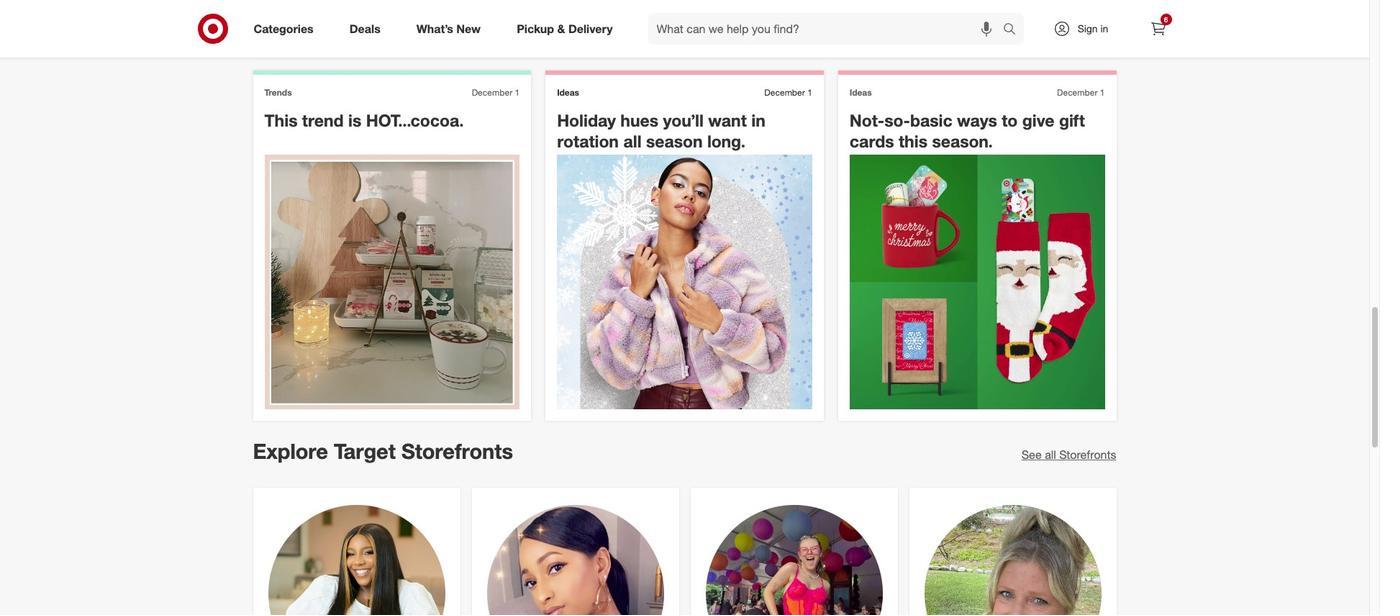 Task type: describe. For each thing, give the bounding box(es) containing it.
6
[[1164, 15, 1168, 24]]

1 profile image for creator image from the left
[[268, 505, 445, 615]]

hanukkah home inspo for a happy holiday. image
[[850, 0, 1105, 45]]

not-
[[850, 110, 885, 130]]

1 for holiday hues you'll want in rotation all season long.
[[808, 87, 812, 98]]

1 for not-so-basic ways to give gift cards this season.
[[1100, 87, 1105, 98]]

deals
[[350, 21, 381, 36]]

season.
[[932, 131, 993, 151]]

target
[[334, 439, 396, 464]]

december 1 for holiday hues you'll want in rotation all season long.
[[765, 87, 812, 98]]

want
[[708, 110, 747, 130]]

not-so-basic ways to give gift cards this season. image
[[850, 154, 1105, 410]]

you'll
[[663, 110, 704, 130]]

pickup & delivery link
[[505, 13, 631, 45]]

ideas for holiday hues you'll want in rotation all season long.
[[557, 87, 579, 98]]

holiday hues you'll want in rotation all season long. image
[[557, 154, 812, 410]]

december 1 for this trend is hot...cocoa.
[[472, 87, 520, 98]]

in inside holiday hues you'll want in rotation all season long.
[[752, 110, 766, 130]]

holiday hues you'll want in rotation all season long.
[[557, 110, 766, 151]]

pickup & delivery
[[517, 21, 613, 36]]

see all storefronts link
[[1022, 447, 1117, 464]]

storefronts for explore target storefronts
[[402, 439, 513, 464]]

explore
[[253, 439, 328, 464]]

this trend is hot...cocoa. image
[[264, 155, 520, 410]]

december for this trend is hot...cocoa.
[[472, 87, 513, 98]]

new
[[457, 21, 481, 36]]

&
[[557, 21, 565, 36]]

december for not-so-basic ways to give gift cards this season.
[[1057, 87, 1098, 98]]

is
[[348, 110, 362, 130]]

categories link
[[241, 13, 332, 45]]

ways
[[957, 110, 997, 130]]

2 profile image for creator image from the left
[[487, 505, 664, 615]]

1 for this trend is hot...cocoa.
[[515, 87, 520, 98]]

gift
[[1059, 110, 1085, 130]]

see all storefronts
[[1022, 448, 1117, 462]]

pickup
[[517, 21, 554, 36]]

search button
[[996, 13, 1031, 47]]

this trend is hot...cocoa.
[[264, 110, 464, 130]]

delivery
[[568, 21, 613, 36]]

long.
[[707, 131, 746, 151]]

trend
[[302, 110, 344, 130]]

storefronts for see all storefronts
[[1060, 448, 1117, 462]]

season
[[646, 131, 703, 151]]

5 viral trends to try asap. image
[[484, 0, 812, 45]]

sign
[[1078, 22, 1098, 35]]

4 profile image for creator image from the left
[[924, 505, 1101, 615]]

december for holiday hues you'll want in rotation all season long.
[[765, 87, 805, 98]]

cards
[[850, 131, 894, 151]]

hot...cocoa.
[[366, 110, 464, 130]]



Task type: locate. For each thing, give the bounding box(es) containing it.
in right want
[[752, 110, 766, 130]]

all down hues
[[624, 131, 642, 151]]

1 horizontal spatial 1
[[808, 87, 812, 98]]

What can we help you find? suggestions appear below search field
[[648, 13, 1006, 45]]

ideas up not-
[[850, 87, 872, 98]]

0 vertical spatial in
[[1101, 22, 1109, 35]]

sign in link
[[1041, 13, 1131, 45]]

storefronts
[[402, 439, 513, 464], [1060, 448, 1117, 462]]

1 down pickup
[[515, 87, 520, 98]]

deals link
[[337, 13, 399, 45]]

0 horizontal spatial 1
[[515, 87, 520, 98]]

december
[[472, 87, 513, 98], [765, 87, 805, 98], [1057, 87, 1098, 98]]

2 1 from the left
[[808, 87, 812, 98]]

this
[[899, 131, 928, 151]]

1 vertical spatial all
[[1045, 448, 1056, 462]]

1 horizontal spatial december 1
[[765, 87, 812, 98]]

6 link
[[1142, 13, 1174, 45]]

give
[[1023, 110, 1055, 130]]

0 horizontal spatial storefronts
[[402, 439, 513, 464]]

categories
[[254, 21, 314, 36]]

see
[[1022, 448, 1042, 462]]

3 1 from the left
[[1100, 87, 1105, 98]]

december 1
[[472, 87, 520, 98], [765, 87, 812, 98], [1057, 87, 1105, 98]]

1
[[515, 87, 520, 98], [808, 87, 812, 98], [1100, 87, 1105, 98]]

1 december 1 from the left
[[472, 87, 520, 98]]

holiday
[[557, 110, 616, 130]]

what's new
[[417, 21, 481, 36]]

2 ideas from the left
[[850, 87, 872, 98]]

2 december 1 from the left
[[765, 87, 812, 98]]

this
[[264, 110, 298, 130]]

not-so-basic ways to give gift cards this season.
[[850, 110, 1085, 151]]

hues
[[621, 110, 659, 130]]

1 horizontal spatial storefronts
[[1060, 448, 1117, 462]]

ideas up holiday
[[557, 87, 579, 98]]

1 horizontal spatial in
[[1101, 22, 1109, 35]]

search
[[996, 23, 1031, 37]]

all inside holiday hues you'll want in rotation all season long.
[[624, 131, 642, 151]]

0 horizontal spatial december 1
[[472, 87, 520, 98]]

trends
[[264, 87, 292, 98]]

sign in
[[1078, 22, 1109, 35]]

1 1 from the left
[[515, 87, 520, 98]]

in
[[1101, 22, 1109, 35], [752, 110, 766, 130]]

basic
[[910, 110, 953, 130]]

2 horizontal spatial 1
[[1100, 87, 1105, 98]]

in right sign
[[1101, 22, 1109, 35]]

1 ideas from the left
[[557, 87, 579, 98]]

0 horizontal spatial december
[[472, 87, 513, 98]]

all right see
[[1045, 448, 1056, 462]]

december 1 for not-so-basic ways to give gift cards this season.
[[1057, 87, 1105, 98]]

1 december from the left
[[472, 87, 513, 98]]

ideas
[[557, 87, 579, 98], [850, 87, 872, 98]]

what's new link
[[404, 13, 499, 45]]

what's
[[417, 21, 453, 36]]

1 down what can we help you find? suggestions appear below search box
[[808, 87, 812, 98]]

1 vertical spatial in
[[752, 110, 766, 130]]

1 horizontal spatial december
[[765, 87, 805, 98]]

1 down "sign in"
[[1100, 87, 1105, 98]]

profile image for creator image
[[268, 505, 445, 615], [487, 505, 664, 615], [706, 505, 883, 615], [924, 505, 1101, 615]]

ideas for not-so-basic ways to give gift cards this season.
[[850, 87, 872, 98]]

1 horizontal spatial ideas
[[850, 87, 872, 98]]

0 horizontal spatial in
[[752, 110, 766, 130]]

3 profile image for creator image from the left
[[706, 505, 883, 615]]

3 december 1 from the left
[[1057, 87, 1105, 98]]

so-
[[885, 110, 910, 130]]

all
[[624, 131, 642, 151], [1045, 448, 1056, 462]]

0 horizontal spatial ideas
[[557, 87, 579, 98]]

2 december from the left
[[765, 87, 805, 98]]

2 horizontal spatial december
[[1057, 87, 1098, 98]]

0 horizontal spatial all
[[624, 131, 642, 151]]

rotation
[[557, 131, 619, 151]]

2 horizontal spatial december 1
[[1057, 87, 1105, 98]]

0 vertical spatial all
[[624, 131, 642, 151]]

3 december from the left
[[1057, 87, 1098, 98]]

explore target storefronts
[[253, 439, 513, 464]]

1 horizontal spatial all
[[1045, 448, 1056, 462]]

to
[[1002, 110, 1018, 130]]



Task type: vqa. For each thing, say whether or not it's contained in the screenshot.
the New
yes



